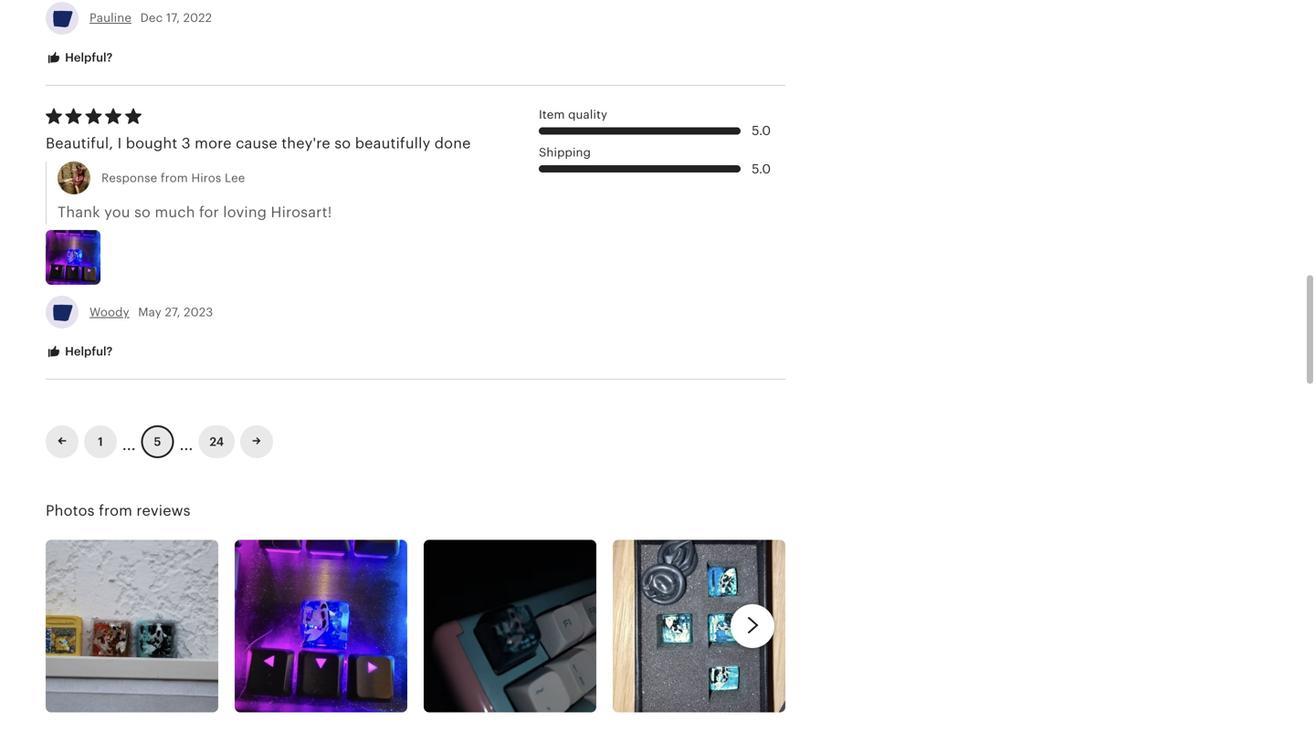 Task type: vqa. For each thing, say whether or not it's contained in the screenshot.
Picks
no



Task type: describe. For each thing, give the bounding box(es) containing it.
2 helpful? button from the top
[[32, 335, 126, 369]]

done
[[435, 135, 471, 152]]

1 link
[[84, 426, 117, 459]]

you
[[104, 204, 130, 221]]

cause
[[236, 135, 278, 152]]

24
[[210, 435, 224, 449]]

quality
[[568, 108, 608, 121]]

hiros
[[191, 171, 221, 185]]

more
[[195, 135, 232, 152]]

from for reviews
[[99, 503, 132, 519]]

2 … from the left
[[180, 429, 193, 456]]

woody added a photo of their purchase image
[[46, 230, 100, 285]]

much
[[155, 204, 195, 221]]

lee
[[225, 171, 245, 185]]

woody
[[90, 306, 129, 319]]

thank
[[58, 204, 100, 221]]

for
[[199, 204, 219, 221]]

2022
[[183, 11, 212, 25]]

photos from reviews
[[46, 503, 191, 519]]

5 link
[[141, 426, 174, 459]]

pauline link
[[90, 11, 132, 25]]

17,
[[166, 11, 180, 25]]

5.0 for item quality
[[752, 123, 771, 138]]

response from hiros lee
[[101, 171, 245, 185]]

3
[[182, 135, 191, 152]]

5.0 for shipping
[[752, 161, 771, 176]]



Task type: locate. For each thing, give the bounding box(es) containing it.
item quality
[[539, 108, 608, 121]]

bought
[[126, 135, 178, 152]]

1 horizontal spatial …
[[180, 429, 193, 456]]

from for hiros
[[161, 171, 188, 185]]

1 helpful? from the top
[[62, 51, 113, 64]]

… left "5"
[[122, 429, 136, 456]]

beautiful, i bought 3 more cause they're so beautifully done
[[46, 135, 471, 152]]

beautifully
[[355, 135, 431, 152]]

item
[[539, 108, 565, 121]]

they're
[[282, 135, 331, 152]]

27,
[[165, 306, 180, 319]]

0 horizontal spatial so
[[134, 204, 151, 221]]

0 vertical spatial helpful? button
[[32, 41, 126, 75]]

shipping
[[539, 146, 591, 159]]

i
[[117, 135, 122, 152]]

24 link
[[199, 426, 235, 459]]

1 vertical spatial helpful? button
[[32, 335, 126, 369]]

woody link
[[90, 306, 129, 319]]

1 helpful? button from the top
[[32, 41, 126, 75]]

1 horizontal spatial from
[[161, 171, 188, 185]]

pauline
[[90, 11, 132, 25]]

helpful? button down pauline
[[32, 41, 126, 75]]

may
[[138, 306, 162, 319]]

2 helpful? from the top
[[62, 345, 113, 359]]

thank you so much for loving hirosart!
[[58, 204, 332, 221]]

pauline dec 17, 2022
[[90, 11, 212, 25]]

helpful?
[[62, 51, 113, 64], [62, 345, 113, 359]]

0 vertical spatial from
[[161, 171, 188, 185]]

1 vertical spatial so
[[134, 204, 151, 221]]

0 horizontal spatial …
[[122, 429, 136, 456]]

so
[[335, 135, 351, 152], [134, 204, 151, 221]]

1 5.0 from the top
[[752, 123, 771, 138]]

dec
[[140, 11, 163, 25]]

1 vertical spatial from
[[99, 503, 132, 519]]

1 horizontal spatial so
[[335, 135, 351, 152]]

0 vertical spatial helpful?
[[62, 51, 113, 64]]

0 horizontal spatial from
[[99, 503, 132, 519]]

response
[[101, 171, 157, 185]]

1 vertical spatial 5.0
[[752, 161, 771, 176]]

loving
[[223, 204, 267, 221]]

helpful? down pauline
[[62, 51, 113, 64]]

1 vertical spatial helpful?
[[62, 345, 113, 359]]

…
[[122, 429, 136, 456], [180, 429, 193, 456]]

2 5.0 from the top
[[752, 161, 771, 176]]

1 … from the left
[[122, 429, 136, 456]]

woody may 27, 2023
[[90, 306, 213, 319]]

5.0
[[752, 123, 771, 138], [752, 161, 771, 176]]

helpful? button down woody
[[32, 335, 126, 369]]

2023
[[184, 306, 213, 319]]

so right they're
[[335, 135, 351, 152]]

helpful? button
[[32, 41, 126, 75], [32, 335, 126, 369]]

hirosart!
[[271, 204, 332, 221]]

so right you
[[134, 204, 151, 221]]

reviews
[[136, 503, 191, 519]]

0 vertical spatial 5.0
[[752, 123, 771, 138]]

from right photos
[[99, 503, 132, 519]]

beautiful,
[[46, 135, 113, 152]]

… right 5 link
[[180, 429, 193, 456]]

0 vertical spatial so
[[335, 135, 351, 152]]

photos
[[46, 503, 95, 519]]

from left hiros
[[161, 171, 188, 185]]

from
[[161, 171, 188, 185], [99, 503, 132, 519]]

helpful? down woody
[[62, 345, 113, 359]]

1
[[98, 435, 103, 449]]

5
[[154, 435, 161, 449]]



